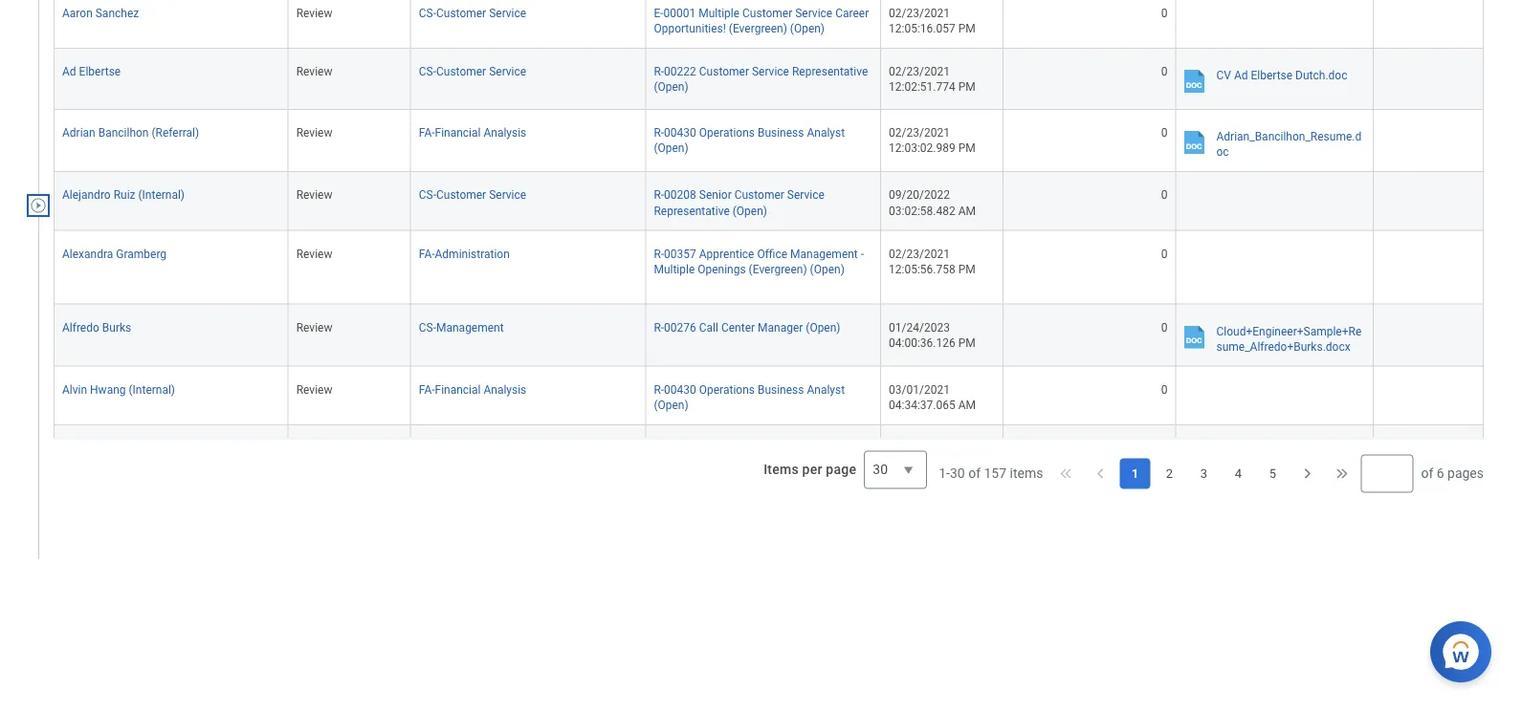 Task type: vqa. For each thing, say whether or not it's contained in the screenshot.


Task type: describe. For each thing, give the bounding box(es) containing it.
bancilhon
[[98, 127, 149, 140]]

fa-financial analysis for 02/23/2021 12:03:02.989 pm
[[419, 127, 526, 140]]

09/20/2022 03:02:58.482 am
[[889, 189, 976, 218]]

1-30 of 157 items status
[[939, 464, 1043, 483]]

review for aaron sanchez
[[296, 7, 332, 20]]

cs-customer service link for r-00208 senior customer service representative (open)
[[419, 185, 526, 203]]

00208
[[664, 189, 696, 203]]

items
[[1010, 466, 1043, 482]]

items per page element
[[761, 439, 927, 501]]

review for alfredo burks
[[296, 322, 332, 335]]

pm for 02/23/2021 12:03:02.989 pm
[[958, 142, 976, 156]]

r-00430 operations business analyst (open) for 03/01/2021
[[654, 384, 845, 413]]

cloud+engineer+sample+re sume_alfredo+burks.docx link
[[1216, 321, 1365, 355]]

0 for 03/01/2021 04:34:37.065 am
[[1161, 384, 1168, 397]]

items
[[764, 462, 799, 478]]

02/23/2021 for 02/23/2021 12:02:51.774 pm
[[889, 65, 950, 79]]

operations for 02/23/2021
[[699, 127, 755, 140]]

8 row from the top
[[54, 426, 1484, 487]]

career
[[835, 7, 869, 20]]

business for 03/01/2021 04:34:37.065 am
[[758, 384, 804, 397]]

cs- for e-00001 multiple customer service career opportunities! (evergreen) (open)
[[419, 7, 436, 20]]

00001
[[664, 7, 696, 20]]

(open) inside r-00208 senior customer service representative (open)
[[733, 205, 767, 218]]

adrian_bancilhon_resume.d
[[1216, 131, 1362, 144]]

pm for 01/24/2023 04:00:36.126 pm
[[958, 337, 976, 350]]

review for ad elbertse
[[296, 65, 332, 79]]

(internal) for alejandro ruiz (internal)
[[138, 189, 185, 203]]

cv ad elbertse dutch.doc
[[1216, 69, 1347, 83]]

cloud+engineer+sample+re sume_alfredo+burks.docx
[[1216, 325, 1362, 354]]

1-30 of 157 items
[[939, 466, 1043, 482]]

0 for 02/23/2021 12:03:02.989 pm
[[1161, 127, 1168, 140]]

(referral)
[[152, 127, 199, 140]]

review element for alvin hwang (internal)
[[296, 380, 332, 397]]

12:03:02.989
[[889, 142, 955, 156]]

2
[[1166, 466, 1173, 481]]

03/01/2021
[[889, 384, 950, 397]]

financial for 02/23/2021 12:03:02.989 pm
[[435, 127, 481, 140]]

(evergreen) inside e-00001 multiple customer service career opportunities! (evergreen) (open)
[[729, 22, 787, 36]]

12:02:51.774
[[889, 81, 955, 94]]

adrian bancilhon (referral)
[[62, 127, 199, 140]]

financial for 03/01/2021 04:34:37.065 am
[[435, 384, 481, 397]]

00357
[[664, 248, 696, 261]]

pm for 02/23/2021 12:05:16.057 pm
[[958, 22, 976, 36]]

pm for 02/23/2021 12:02:51.774 pm
[[958, 81, 976, 94]]

(internal) for alvin hwang (internal)
[[129, 384, 175, 397]]

cs-customer service for r-00208 senior customer service representative (open)
[[419, 189, 526, 203]]

30
[[950, 466, 965, 482]]

3 review element from the top
[[296, 123, 332, 140]]

representative inside r-00208 senior customer service representative (open)
[[654, 205, 730, 218]]

cs-management link
[[419, 318, 504, 335]]

2 button
[[1154, 459, 1185, 489]]

1 vertical spatial management
[[436, 322, 504, 335]]

analysis for 02/23/2021 12:03:02.989 pm
[[484, 127, 526, 140]]

ad inside ad elbertse link
[[62, 65, 76, 79]]

(open) inside r-00222 customer service representative (open)
[[654, 81, 689, 94]]

03:02:58.482
[[889, 205, 955, 218]]

adrian_bancilhon_resume.d oc link
[[1216, 126, 1365, 160]]

multiple inside e-00001 multiple customer service career opportunities! (evergreen) (open)
[[699, 7, 740, 20]]

01/24/2023
[[889, 322, 950, 335]]

of 6 pages
[[1421, 466, 1484, 482]]

alvin hwang (internal)
[[62, 384, 175, 397]]

r-00430 operations business analyst (open) link for 02/23/2021
[[654, 123, 845, 156]]

review element for ad elbertse
[[296, 62, 332, 79]]

alejandro ruiz (internal) link
[[62, 185, 185, 203]]

gramberg
[[116, 248, 167, 261]]

r-00208 senior customer service representative (open)
[[654, 189, 825, 218]]

cloud+engineer+sample+re
[[1216, 325, 1362, 339]]

pm for 02/23/2021 12:05:56.758 pm
[[958, 263, 976, 276]]

00276
[[664, 322, 696, 335]]

aaron
[[62, 7, 93, 20]]

r-00276 call center manager (open) link
[[654, 318, 840, 335]]

04:00:36.126
[[889, 337, 955, 350]]

aaron sanchez link
[[62, 3, 139, 20]]

12:05:16.057
[[889, 22, 955, 36]]

r-00208 senior customer service representative (open) link
[[654, 185, 825, 218]]

(open) inside e-00001 multiple customer service career opportunities! (evergreen) (open)
[[790, 22, 825, 36]]

chevron left small image
[[1091, 464, 1110, 483]]

review for alejandro ruiz (internal)
[[296, 189, 332, 203]]

1 horizontal spatial elbertse
[[1251, 69, 1293, 83]]

-
[[861, 248, 864, 261]]

cs-customer service link for r-00222 customer service representative (open)
[[419, 62, 526, 79]]

representative inside r-00222 customer service representative (open)
[[792, 65, 868, 79]]

fa-administration
[[419, 248, 510, 261]]

e-
[[654, 7, 664, 20]]

3
[[1200, 466, 1207, 481]]

01/24/2023 04:00:36.126 pm
[[889, 322, 976, 350]]

row containing aaron sanchez
[[54, 0, 1484, 49]]

0 for 01/24/2023 04:00:36.126 pm
[[1161, 322, 1168, 335]]

aaron sanchez
[[62, 7, 139, 20]]

chevron 2x left small image
[[1057, 464, 1076, 483]]

r- for 01/24/2023 04:00:36.126 pm
[[654, 322, 664, 335]]

list inside pagination element
[[1120, 459, 1288, 489]]

row containing alejandro ruiz (internal)
[[54, 173, 1484, 231]]

r- for 09/20/2022 03:02:58.482 am
[[654, 189, 664, 203]]

alfredo burks link
[[62, 318, 131, 335]]

service inside e-00001 multiple customer service career opportunities! (evergreen) (open)
[[795, 7, 833, 20]]

r-00430 operations business analyst (open) for 02/23/2021
[[654, 127, 845, 156]]

0 horizontal spatial elbertse
[[79, 65, 121, 79]]

opportunities!
[[654, 22, 726, 36]]

adrian
[[62, 127, 95, 140]]

review element for alexandra gramberg
[[296, 244, 332, 261]]

call
[[699, 322, 718, 335]]

0 for 02/23/2021 12:05:56.758 pm
[[1161, 248, 1168, 261]]

apprentice
[[699, 248, 754, 261]]

operations for 03/01/2021
[[699, 384, 755, 397]]

02/23/2021 for 02/23/2021 12:05:56.758 pm
[[889, 248, 950, 261]]

ad elbertse
[[62, 65, 121, 79]]

cs-management
[[419, 322, 504, 335]]

alexandra
[[62, 248, 113, 261]]

alvin
[[62, 384, 87, 397]]

02/23/2021 12:02:51.774 pm
[[889, 65, 976, 94]]

chevron right small image
[[1298, 464, 1317, 483]]

review for alvin hwang (internal)
[[296, 384, 332, 397]]

1-
[[939, 466, 950, 482]]

administration
[[435, 248, 510, 261]]

hwang
[[90, 384, 126, 397]]

per
[[802, 462, 822, 478]]

02/23/2021 12:03:02.989 pm
[[889, 127, 976, 156]]

2 of from the left
[[1421, 466, 1433, 482]]

r-00276 call center manager (open)
[[654, 322, 840, 335]]



Task type: locate. For each thing, give the bounding box(es) containing it.
pm right 12:05:56.758
[[958, 263, 976, 276]]

chevron 2x right small image
[[1332, 464, 1351, 483]]

sanchez
[[95, 7, 139, 20]]

analyst up per
[[807, 384, 845, 397]]

analyst down r-00222 customer service representative (open)
[[807, 127, 845, 140]]

fa-financial analysis for 03/01/2021 04:34:37.065 am
[[419, 384, 526, 397]]

review element for aaron sanchez
[[296, 3, 332, 20]]

1 review from the top
[[296, 7, 332, 20]]

02/23/2021 up the 12:02:51.774
[[889, 65, 950, 79]]

r- inside r-00222 customer service representative (open)
[[654, 65, 664, 79]]

00430
[[664, 127, 696, 140], [664, 384, 696, 397]]

r- down 00208
[[654, 248, 664, 261]]

review element for alfredo burks
[[296, 318, 332, 335]]

row containing ad elbertse
[[54, 49, 1484, 111]]

6 review element from the top
[[296, 318, 332, 335]]

of left "6"
[[1421, 466, 1433, 482]]

1 review element from the top
[[296, 3, 332, 20]]

6 review from the top
[[296, 322, 332, 335]]

cell
[[1176, 0, 1374, 49], [1374, 0, 1484, 49], [1374, 49, 1484, 111], [1374, 111, 1484, 173], [1176, 173, 1374, 231], [1374, 173, 1484, 231], [1176, 231, 1374, 305], [1374, 231, 1484, 305], [1374, 305, 1484, 368], [1176, 368, 1374, 426], [1374, 368, 1484, 426], [54, 426, 289, 487], [289, 426, 411, 487], [411, 426, 646, 487], [646, 426, 881, 487], [881, 426, 1004, 487], [1004, 426, 1176, 487], [1176, 426, 1374, 487], [1374, 426, 1484, 487]]

5 review element from the top
[[296, 244, 332, 261]]

center
[[721, 322, 755, 335]]

02/23/2021 up 12:05:56.758
[[889, 248, 950, 261]]

0 vertical spatial analysis
[[484, 127, 526, 140]]

1 horizontal spatial representative
[[792, 65, 868, 79]]

0 vertical spatial r-00430 operations business analyst (open)
[[654, 127, 845, 156]]

cv ad elbertse dutch.doc link
[[1216, 65, 1347, 98]]

fa- inside fa-administration "link"
[[419, 248, 435, 261]]

cs- for r-00276 call center manager (open)
[[419, 322, 436, 335]]

2 row from the top
[[54, 49, 1484, 111]]

2 fa- from the top
[[419, 248, 435, 261]]

cv
[[1216, 69, 1231, 83]]

2 r-00430 operations business analyst (open) link from the top
[[654, 380, 845, 413]]

5 r- from the top
[[654, 322, 664, 335]]

review element for alejandro ruiz (internal)
[[296, 185, 332, 203]]

1 vertical spatial financial
[[435, 384, 481, 397]]

0 horizontal spatial management
[[436, 322, 504, 335]]

3 cs-customer service from the top
[[419, 189, 526, 203]]

1 row from the top
[[54, 0, 1484, 49]]

business for 02/23/2021 12:03:02.989 pm
[[758, 127, 804, 140]]

row containing alexandra gramberg
[[54, 231, 1484, 305]]

7 review from the top
[[296, 384, 332, 397]]

1 vertical spatial r-00430 operations business analyst (open)
[[654, 384, 845, 413]]

1 vertical spatial representative
[[654, 205, 730, 218]]

02/23/2021 inside 02/23/2021 12:05:56.758 pm
[[889, 248, 950, 261]]

0 vertical spatial am
[[958, 205, 976, 218]]

4 02/23/2021 from the top
[[889, 248, 950, 261]]

business down r-00222 customer service representative (open)
[[758, 127, 804, 140]]

pm right the 12:02:51.774
[[958, 81, 976, 94]]

1 horizontal spatial multiple
[[699, 7, 740, 20]]

0 vertical spatial r-00430 operations business analyst (open) link
[[654, 123, 845, 156]]

1 horizontal spatial of
[[1421, 466, 1433, 482]]

representative down career
[[792, 65, 868, 79]]

2 analyst from the top
[[807, 384, 845, 397]]

1 00430 from the top
[[664, 127, 696, 140]]

page
[[826, 462, 856, 478]]

alexandra gramberg
[[62, 248, 167, 261]]

1 vertical spatial fa-
[[419, 248, 435, 261]]

am
[[958, 205, 976, 218], [958, 399, 976, 413]]

0 vertical spatial business
[[758, 127, 804, 140]]

4 review from the top
[[296, 189, 332, 203]]

fa-
[[419, 127, 435, 140], [419, 248, 435, 261], [419, 384, 435, 397]]

fa- for alexandra gramberg
[[419, 248, 435, 261]]

items per page
[[764, 462, 856, 478]]

fa-financial analysis link for 03/01/2021
[[419, 380, 526, 397]]

pm inside 02/23/2021 12:03:02.989 pm
[[958, 142, 976, 156]]

2 vertical spatial cs-customer service
[[419, 189, 526, 203]]

am inside 09/20/2022 03:02:58.482 am
[[958, 205, 976, 218]]

r-00430 operations business analyst (open) link down r-00222 customer service representative (open)
[[654, 123, 845, 156]]

02/23/2021 for 02/23/2021 12:05:16.057 pm
[[889, 7, 950, 20]]

cs-customer service
[[419, 7, 526, 20], [419, 65, 526, 79], [419, 189, 526, 203]]

ad down aaron
[[62, 65, 76, 79]]

office
[[757, 248, 788, 261]]

(evergreen) down office
[[749, 263, 807, 276]]

1 analysis from the top
[[484, 127, 526, 140]]

3 pm from the top
[[958, 142, 976, 156]]

alexandra gramberg link
[[62, 244, 167, 261]]

pages
[[1448, 466, 1484, 482]]

r- down 00222
[[654, 127, 664, 140]]

2 review from the top
[[296, 65, 332, 79]]

1 cs-customer service link from the top
[[419, 3, 526, 20]]

r- for 03/01/2021 04:34:37.065 am
[[654, 384, 664, 397]]

r-00430 operations business analyst (open) link down r-00276 call center manager (open)
[[654, 380, 845, 413]]

r-00222 customer service representative (open)
[[654, 65, 868, 94]]

3 fa- from the top
[[419, 384, 435, 397]]

dutch.doc
[[1295, 69, 1347, 83]]

1 business from the top
[[758, 127, 804, 140]]

cs- for r-00222 customer service representative (open)
[[419, 65, 436, 79]]

(internal)
[[138, 189, 185, 203], [129, 384, 175, 397]]

2 cs- from the top
[[419, 65, 436, 79]]

management down the administration
[[436, 322, 504, 335]]

pm right 12:03:02.989
[[958, 142, 976, 156]]

r-00430 operations business analyst (open) down r-00276 call center manager (open)
[[654, 384, 845, 413]]

2 02/23/2021 from the top
[[889, 65, 950, 79]]

4 cs- from the top
[[419, 322, 436, 335]]

4 pm from the top
[[958, 263, 976, 276]]

(evergreen) up r-00222 customer service representative (open) link in the top of the page
[[729, 22, 787, 36]]

1 vertical spatial (evergreen)
[[749, 263, 807, 276]]

am right 03:02:58.482
[[958, 205, 976, 218]]

row containing alfredo burks
[[54, 305, 1484, 368]]

2 business from the top
[[758, 384, 804, 397]]

elbertse down "aaron sanchez"
[[79, 65, 121, 79]]

2 financial from the top
[[435, 384, 481, 397]]

2 cs-customer service link from the top
[[419, 62, 526, 79]]

management left "-"
[[790, 248, 858, 261]]

pm right 12:05:16.057
[[958, 22, 976, 36]]

review for alexandra gramberg
[[296, 248, 332, 261]]

3 0 from the top
[[1161, 127, 1168, 140]]

3 cs- from the top
[[419, 189, 436, 203]]

6 row from the top
[[54, 305, 1484, 368]]

am right 04:34:37.065
[[958, 399, 976, 413]]

4 review element from the top
[[296, 185, 332, 203]]

6
[[1437, 466, 1444, 482]]

5 pm from the top
[[958, 337, 976, 350]]

alfredo burks
[[62, 322, 131, 335]]

ad right cv
[[1234, 69, 1248, 83]]

list containing 2
[[1120, 459, 1288, 489]]

1 vertical spatial analysis
[[484, 384, 526, 397]]

multiple down 00357
[[654, 263, 695, 276]]

service inside r-00208 senior customer service representative (open)
[[787, 189, 825, 203]]

1 r-00430 operations business analyst (open) link from the top
[[654, 123, 845, 156]]

cs-customer service for e-00001 multiple customer service career opportunities! (evergreen) (open)
[[419, 7, 526, 20]]

cs-
[[419, 7, 436, 20], [419, 65, 436, 79], [419, 189, 436, 203], [419, 322, 436, 335]]

r-00430 operations business analyst (open)
[[654, 127, 845, 156], [654, 384, 845, 413]]

review element
[[296, 3, 332, 20], [296, 62, 332, 79], [296, 123, 332, 140], [296, 185, 332, 203], [296, 244, 332, 261], [296, 318, 332, 335], [296, 380, 332, 397]]

0 vertical spatial 00430
[[664, 127, 696, 140]]

alvin hwang (internal) link
[[62, 380, 175, 397]]

(internal) right ruiz
[[138, 189, 185, 203]]

00430 for 02/23/2021
[[664, 127, 696, 140]]

0 vertical spatial (internal)
[[138, 189, 185, 203]]

0 vertical spatial financial
[[435, 127, 481, 140]]

r- down 00276
[[654, 384, 664, 397]]

fa- for alvin hwang (internal)
[[419, 384, 435, 397]]

of right 30
[[968, 466, 981, 482]]

analysis for 03/01/2021 04:34:37.065 am
[[484, 384, 526, 397]]

12:05:56.758
[[889, 263, 955, 276]]

0 horizontal spatial multiple
[[654, 263, 695, 276]]

3 row from the top
[[54, 111, 1484, 173]]

02/23/2021 12:05:16.057 pm
[[889, 7, 976, 36]]

1 pm from the top
[[958, 22, 976, 36]]

(internal) right hwang
[[129, 384, 175, 397]]

representative down 00208
[[654, 205, 730, 218]]

157
[[984, 466, 1007, 482]]

00430 for 03/01/2021
[[664, 384, 696, 397]]

1 operations from the top
[[699, 127, 755, 140]]

0 for 02/23/2021 12:02:51.774 pm
[[1161, 65, 1168, 79]]

1 vertical spatial r-00430 operations business analyst (open) link
[[654, 380, 845, 413]]

02/23/2021 inside 02/23/2021 12:03:02.989 pm
[[889, 127, 950, 140]]

workday assistant region
[[1430, 614, 1499, 683]]

1 vertical spatial am
[[958, 399, 976, 413]]

03/01/2021 04:34:37.065 am
[[889, 384, 976, 413]]

0 vertical spatial multiple
[[699, 7, 740, 20]]

customer inside r-00208 senior customer service representative (open)
[[734, 189, 784, 203]]

0 vertical spatial (evergreen)
[[729, 22, 787, 36]]

2 am from the top
[[958, 399, 976, 413]]

1 vertical spatial operations
[[699, 384, 755, 397]]

ad inside cv ad elbertse dutch.doc link
[[1234, 69, 1248, 83]]

r- down opportunities!
[[654, 65, 664, 79]]

5 row from the top
[[54, 231, 1484, 305]]

customer
[[436, 7, 486, 20], [742, 7, 792, 20], [436, 65, 486, 79], [699, 65, 749, 79], [436, 189, 486, 203], [734, 189, 784, 203]]

0 horizontal spatial ad
[[62, 65, 76, 79]]

row
[[54, 0, 1484, 49], [54, 49, 1484, 111], [54, 111, 1484, 173], [54, 173, 1484, 231], [54, 231, 1484, 305], [54, 305, 1484, 368], [54, 368, 1484, 426], [54, 426, 1484, 487]]

0 for 09/20/2022 03:02:58.482 am
[[1161, 189, 1168, 203]]

3 02/23/2021 from the top
[[889, 127, 950, 140]]

3 button
[[1189, 459, 1219, 489]]

analyst
[[807, 127, 845, 140], [807, 384, 845, 397]]

7 row from the top
[[54, 368, 1484, 426]]

(evergreen) inside r-00357 apprentice office management - multiple openings (evergreen) (open)
[[749, 263, 807, 276]]

multiple up opportunities!
[[699, 7, 740, 20]]

business down manager
[[758, 384, 804, 397]]

02/23/2021 up 12:03:02.989
[[889, 127, 950, 140]]

09/20/2022
[[889, 189, 950, 203]]

00430 down 00222
[[664, 127, 696, 140]]

0 horizontal spatial of
[[968, 466, 981, 482]]

2 operations from the top
[[699, 384, 755, 397]]

elbertse right cv
[[1251, 69, 1293, 83]]

adrian_bancilhon_resume.d oc
[[1216, 131, 1362, 159]]

manager
[[758, 322, 803, 335]]

service inside r-00222 customer service representative (open)
[[752, 65, 789, 79]]

4
[[1235, 466, 1242, 481]]

1 vertical spatial fa-financial analysis link
[[419, 380, 526, 397]]

1 vertical spatial multiple
[[654, 263, 695, 276]]

1 cs- from the top
[[419, 7, 436, 20]]

r-
[[654, 65, 664, 79], [654, 127, 664, 140], [654, 189, 664, 203], [654, 248, 664, 261], [654, 322, 664, 335], [654, 384, 664, 397]]

r- inside r-00357 apprentice office management - multiple openings (evergreen) (open)
[[654, 248, 664, 261]]

4 0 from the top
[[1161, 189, 1168, 203]]

2 r-00430 operations business analyst (open) from the top
[[654, 384, 845, 413]]

1 vertical spatial cs-customer service
[[419, 65, 526, 79]]

(open)
[[790, 22, 825, 36], [654, 81, 689, 94], [654, 142, 689, 156], [733, 205, 767, 218], [810, 263, 845, 276], [806, 322, 840, 335], [654, 399, 689, 413]]

0 vertical spatial fa-financial analysis
[[419, 127, 526, 140]]

4 r- from the top
[[654, 248, 664, 261]]

2 pm from the top
[[958, 81, 976, 94]]

multiple
[[699, 7, 740, 20], [654, 263, 695, 276]]

multiple inside r-00357 apprentice office management - multiple openings (evergreen) (open)
[[654, 263, 695, 276]]

1 vertical spatial business
[[758, 384, 804, 397]]

senior
[[699, 189, 732, 203]]

1 horizontal spatial management
[[790, 248, 858, 261]]

analyst for 02/23/2021 12:03:02.989 pm
[[807, 127, 845, 140]]

02/23/2021 inside "02/23/2021 12:02:51.774 pm"
[[889, 65, 950, 79]]

pm inside 02/23/2021 12:05:56.758 pm
[[958, 263, 976, 276]]

0 vertical spatial operations
[[699, 127, 755, 140]]

openings
[[698, 263, 746, 276]]

0 vertical spatial cs-customer service link
[[419, 3, 526, 20]]

pm inside 02/23/2021 12:05:16.057 pm
[[958, 22, 976, 36]]

3 review from the top
[[296, 127, 332, 140]]

1 of from the left
[[968, 466, 981, 482]]

am for 09/20/2022 03:02:58.482 am
[[958, 205, 976, 218]]

(open) inside r-00357 apprentice office management - multiple openings (evergreen) (open)
[[810, 263, 845, 276]]

r- for 02/23/2021 12:05:56.758 pm
[[654, 248, 664, 261]]

0 horizontal spatial representative
[[654, 205, 730, 218]]

Go to page number text field
[[1361, 455, 1413, 493]]

2 00430 from the top
[[664, 384, 696, 397]]

representative
[[792, 65, 868, 79], [654, 205, 730, 218]]

fa-financial analysis link for 02/23/2021
[[419, 123, 526, 140]]

pm inside 01/24/2023 04:00:36.126 pm
[[958, 337, 976, 350]]

5
[[1269, 466, 1276, 481]]

r-00430 operations business analyst (open) up r-00208 senior customer service representative (open) link
[[654, 127, 845, 156]]

alfredo
[[62, 322, 99, 335]]

row containing adrian bancilhon (referral)
[[54, 111, 1484, 173]]

fa-financial analysis
[[419, 127, 526, 140], [419, 384, 526, 397]]

ruiz
[[113, 189, 135, 203]]

1 02/23/2021 from the top
[[889, 7, 950, 20]]

0
[[1161, 7, 1168, 20], [1161, 65, 1168, 79], [1161, 127, 1168, 140], [1161, 189, 1168, 203], [1161, 248, 1168, 261], [1161, 322, 1168, 335], [1161, 384, 1168, 397]]

7 0 from the top
[[1161, 384, 1168, 397]]

sume_alfredo+burks.docx
[[1216, 341, 1351, 354]]

5 0 from the top
[[1161, 248, 1168, 261]]

1 analyst from the top
[[807, 127, 845, 140]]

ad elbertse link
[[62, 62, 121, 79]]

2 r- from the top
[[654, 127, 664, 140]]

00222
[[664, 65, 696, 79]]

0 vertical spatial management
[[790, 248, 858, 261]]

operations down center
[[699, 384, 755, 397]]

r- left call
[[654, 322, 664, 335]]

e-00001 multiple customer service career opportunities! (evergreen) (open) link
[[654, 3, 869, 36]]

1 vertical spatial analyst
[[807, 384, 845, 397]]

r- for 02/23/2021 12:03:02.989 pm
[[654, 127, 664, 140]]

4 button
[[1223, 459, 1254, 489]]

1 0 from the top
[[1161, 7, 1168, 20]]

5 review from the top
[[296, 248, 332, 261]]

1 vertical spatial fa-financial analysis
[[419, 384, 526, 397]]

2 0 from the top
[[1161, 65, 1168, 79]]

pm
[[958, 22, 976, 36], [958, 81, 976, 94], [958, 142, 976, 156], [958, 263, 976, 276], [958, 337, 976, 350]]

of
[[968, 466, 981, 482], [1421, 466, 1433, 482]]

r-00430 operations business analyst (open) link
[[654, 123, 845, 156], [654, 380, 845, 413]]

1 financial from the top
[[435, 127, 481, 140]]

analyst for 03/01/2021 04:34:37.065 am
[[807, 384, 845, 397]]

2 fa-financial analysis link from the top
[[419, 380, 526, 397]]

7 review element from the top
[[296, 380, 332, 397]]

02/23/2021 12:05:56.758 pm
[[889, 248, 976, 276]]

alejandro ruiz (internal)
[[62, 189, 185, 203]]

r- for 02/23/2021 12:02:51.774 pm
[[654, 65, 664, 79]]

0 vertical spatial fa-financial analysis link
[[419, 123, 526, 140]]

r-00430 operations business analyst (open) link for 03/01/2021
[[654, 380, 845, 413]]

2 review element from the top
[[296, 62, 332, 79]]

customer inside r-00222 customer service representative (open)
[[699, 65, 749, 79]]

list
[[1120, 459, 1288, 489]]

1 fa-financial analysis link from the top
[[419, 123, 526, 140]]

6 r- from the top
[[654, 384, 664, 397]]

r- inside r-00208 senior customer service representative (open)
[[654, 189, 664, 203]]

0 vertical spatial analyst
[[807, 127, 845, 140]]

pagination element
[[939, 439, 1484, 508]]

1 cs-customer service from the top
[[419, 7, 526, 20]]

1 fa-financial analysis from the top
[[419, 127, 526, 140]]

1 r-00430 operations business analyst (open) from the top
[[654, 127, 845, 156]]

of inside status
[[968, 466, 981, 482]]

oc
[[1216, 146, 1229, 159]]

cs-customer service link
[[419, 3, 526, 20], [419, 62, 526, 79], [419, 185, 526, 203]]

pm right 04:00:36.126
[[958, 337, 976, 350]]

3 cs-customer service link from the top
[[419, 185, 526, 203]]

1 vertical spatial cs-customer service link
[[419, 62, 526, 79]]

analysis
[[484, 127, 526, 140], [484, 384, 526, 397]]

00430 down 00276
[[664, 384, 696, 397]]

0 vertical spatial cs-customer service
[[419, 7, 526, 20]]

3 r- from the top
[[654, 189, 664, 203]]

0 vertical spatial fa-
[[419, 127, 435, 140]]

alejandro
[[62, 189, 111, 203]]

2 vertical spatial cs-customer service link
[[419, 185, 526, 203]]

fa-administration link
[[419, 244, 510, 261]]

operations
[[699, 127, 755, 140], [699, 384, 755, 397]]

2 cs-customer service from the top
[[419, 65, 526, 79]]

review
[[296, 7, 332, 20], [296, 65, 332, 79], [296, 127, 332, 140], [296, 189, 332, 203], [296, 248, 332, 261], [296, 322, 332, 335], [296, 384, 332, 397]]

1 horizontal spatial ad
[[1234, 69, 1248, 83]]

cs- for r-00208 senior customer service representative (open)
[[419, 189, 436, 203]]

customer inside e-00001 multiple customer service career opportunities! (evergreen) (open)
[[742, 7, 792, 20]]

1 vertical spatial (internal)
[[129, 384, 175, 397]]

adrian bancilhon (referral) link
[[62, 123, 199, 140]]

cs-customer service link for e-00001 multiple customer service career opportunities! (evergreen) (open)
[[419, 3, 526, 20]]

cs-customer service for r-00222 customer service representative (open)
[[419, 65, 526, 79]]

1 vertical spatial 00430
[[664, 384, 696, 397]]

1 fa- from the top
[[419, 127, 435, 140]]

pm inside "02/23/2021 12:02:51.774 pm"
[[958, 81, 976, 94]]

6 0 from the top
[[1161, 322, 1168, 335]]

r-00357 apprentice office management - multiple openings (evergreen) (open)
[[654, 248, 864, 276]]

0 for 02/23/2021 12:05:16.057 pm
[[1161, 7, 1168, 20]]

am for 03/01/2021 04:34:37.065 am
[[958, 399, 976, 413]]

02/23/2021 inside 02/23/2021 12:05:16.057 pm
[[889, 7, 950, 20]]

2 vertical spatial fa-
[[419, 384, 435, 397]]

business
[[758, 127, 804, 140], [758, 384, 804, 397]]

row containing alvin hwang (internal)
[[54, 368, 1484, 426]]

2 fa-financial analysis from the top
[[419, 384, 526, 397]]

operations up senior
[[699, 127, 755, 140]]

02/23/2021 for 02/23/2021 12:03:02.989 pm
[[889, 127, 950, 140]]

management inside r-00357 apprentice office management - multiple openings (evergreen) (open)
[[790, 248, 858, 261]]

1 am from the top
[[958, 205, 976, 218]]

r- left senior
[[654, 189, 664, 203]]

4 row from the top
[[54, 173, 1484, 231]]

1 r- from the top
[[654, 65, 664, 79]]

0 vertical spatial representative
[[792, 65, 868, 79]]

2 analysis from the top
[[484, 384, 526, 397]]

am inside 03/01/2021 04:34:37.065 am
[[958, 399, 976, 413]]

02/23/2021 up 12:05:16.057
[[889, 7, 950, 20]]

5 button
[[1258, 459, 1288, 489]]



